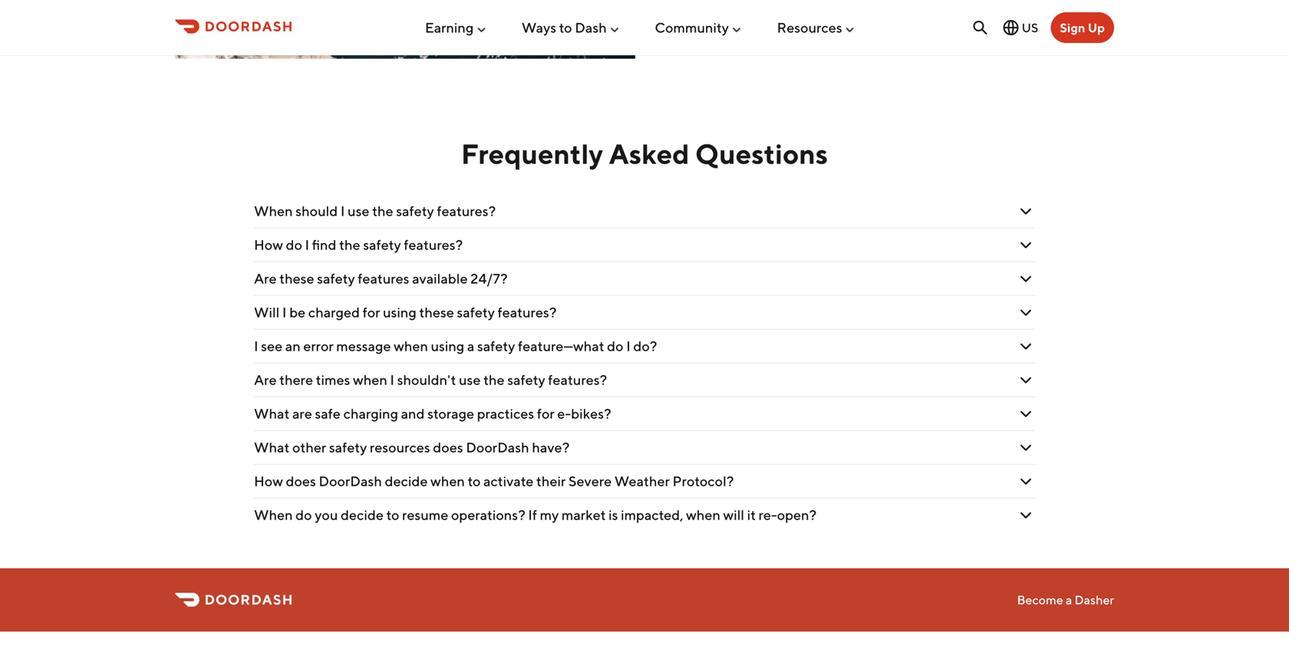 Task type: vqa. For each thing, say whether or not it's contained in the screenshot.
feature—what
yes



Task type: locate. For each thing, give the bounding box(es) containing it.
1 when from the top
[[254, 203, 293, 219]]

do for operations?
[[296, 507, 312, 523]]

storage
[[428, 405, 475, 422]]

features?
[[437, 203, 496, 219], [404, 236, 463, 253], [498, 304, 557, 321], [548, 372, 607, 388]]

0 vertical spatial using
[[383, 304, 417, 321]]

0 vertical spatial the
[[372, 203, 394, 219]]

doordash
[[466, 439, 530, 456], [319, 473, 382, 489]]

1 chevron down image from the top
[[1017, 202, 1036, 220]]

sign up button
[[1051, 12, 1115, 43]]

how
[[254, 236, 283, 253], [254, 473, 283, 489]]

1 vertical spatial using
[[431, 338, 465, 354]]

frequently asked questions
[[461, 138, 829, 170]]

chevron down image for market
[[1017, 506, 1036, 524]]

2 are from the top
[[254, 372, 277, 388]]

how for how does doordash decide when to activate their severe weather protocol?
[[254, 473, 283, 489]]

0 vertical spatial are
[[254, 270, 277, 287]]

i
[[341, 203, 345, 219], [305, 236, 309, 253], [282, 304, 287, 321], [254, 338, 258, 354], [627, 338, 631, 354], [390, 372, 395, 388]]

are
[[254, 270, 277, 287], [254, 372, 277, 388]]

1 horizontal spatial the
[[372, 203, 394, 219]]

a
[[467, 338, 475, 354], [1066, 593, 1073, 607]]

the up the practices
[[484, 372, 505, 388]]

2 vertical spatial the
[[484, 372, 505, 388]]

chevron down image for bikes?
[[1017, 405, 1036, 423]]

do?
[[634, 338, 658, 354]]

decide right you
[[341, 507, 384, 523]]

protocol?
[[673, 473, 734, 489]]

when left should
[[254, 203, 293, 219]]

0 vertical spatial do
[[286, 236, 302, 253]]

using down "features"
[[383, 304, 417, 321]]

to left dash
[[559, 19, 572, 36]]

when
[[254, 203, 293, 219], [254, 507, 293, 523]]

1 vertical spatial are
[[254, 372, 277, 388]]

2 when from the top
[[254, 507, 293, 523]]

do
[[286, 236, 302, 253], [607, 338, 624, 354], [296, 507, 312, 523]]

1 how from the top
[[254, 236, 283, 253]]

1 vertical spatial use
[[459, 372, 481, 388]]

1 vertical spatial decide
[[341, 507, 384, 523]]

do left "find"
[[286, 236, 302, 253]]

safety up the are these safety features available 24/7?
[[363, 236, 401, 253]]

2 horizontal spatial to
[[559, 19, 572, 36]]

for left e-
[[537, 405, 555, 422]]

1 vertical spatial when
[[254, 507, 293, 523]]

safety up the practices
[[508, 372, 546, 388]]

1 vertical spatial does
[[286, 473, 316, 489]]

0 vertical spatial when
[[254, 203, 293, 219]]

resources
[[370, 439, 430, 456]]

the up how do i find the safety features?
[[372, 203, 394, 219]]

0 vertical spatial these
[[280, 270, 314, 287]]

chevron down image for have?
[[1017, 438, 1036, 457]]

0 vertical spatial decide
[[385, 473, 428, 489]]

1 vertical spatial a
[[1066, 593, 1073, 607]]

available
[[412, 270, 468, 287]]

how do i find the safety features?
[[254, 236, 463, 253]]

severe
[[569, 473, 612, 489]]

0 horizontal spatial a
[[467, 338, 475, 354]]

0 horizontal spatial does
[[286, 473, 316, 489]]

does
[[433, 439, 463, 456], [286, 473, 316, 489]]

us
[[1022, 20, 1039, 35]]

using
[[383, 304, 417, 321], [431, 338, 465, 354]]

when left you
[[254, 507, 293, 523]]

how for how do i find the safety features?
[[254, 236, 283, 253]]

1 vertical spatial what
[[254, 439, 290, 456]]

ways to dash link
[[522, 13, 621, 42]]

1 vertical spatial do
[[607, 338, 624, 354]]

using up "are there times when i shouldn't use the safety features?"
[[431, 338, 465, 354]]

2 vertical spatial do
[[296, 507, 312, 523]]

times
[[316, 372, 350, 388]]

resources link
[[777, 13, 857, 42]]

a left dasher
[[1066, 593, 1073, 607]]

bikes?
[[571, 405, 612, 422]]

use down 'i see an error message when using a safety feature—what do i do?'
[[459, 372, 481, 388]]

to left resume at left bottom
[[387, 507, 400, 523]]

decide down what other safety resources does doordash have?
[[385, 473, 428, 489]]

0 vertical spatial how
[[254, 236, 283, 253]]

these
[[280, 270, 314, 287], [419, 304, 454, 321]]

0 horizontal spatial the
[[339, 236, 361, 253]]

2 how from the top
[[254, 473, 283, 489]]

do left do?
[[607, 338, 624, 354]]

0 horizontal spatial to
[[387, 507, 400, 523]]

0 vertical spatial does
[[433, 439, 463, 456]]

up
[[1088, 20, 1106, 35]]

chevron down image for feature—what
[[1017, 337, 1036, 356]]

resources
[[777, 19, 843, 36]]

impacted,
[[621, 507, 684, 523]]

2 chevron down image from the top
[[1017, 270, 1036, 288]]

safety up how do i find the safety features?
[[396, 203, 434, 219]]

error
[[303, 338, 334, 354]]

chevron down image
[[1017, 236, 1036, 254], [1017, 303, 1036, 322], [1017, 337, 1036, 356], [1017, 371, 1036, 389], [1017, 405, 1036, 423], [1017, 506, 1036, 524]]

find
[[312, 236, 337, 253]]

what left "are"
[[254, 405, 290, 422]]

these down available
[[419, 304, 454, 321]]

their
[[537, 473, 566, 489]]

what left 'other'
[[254, 439, 290, 456]]

dx - severe weather image
[[175, 0, 636, 59]]

1 vertical spatial the
[[339, 236, 361, 253]]

when down will i be charged for using these safety features?
[[394, 338, 428, 354]]

1 are from the top
[[254, 270, 277, 287]]

to
[[559, 19, 572, 36], [468, 473, 481, 489], [387, 507, 400, 523]]

frequently
[[461, 138, 604, 170]]

4 chevron down image from the top
[[1017, 472, 1036, 491]]

are there times when i shouldn't use the safety features?
[[254, 372, 607, 388]]

0 vertical spatial doordash
[[466, 439, 530, 456]]

are these safety features available 24/7?
[[254, 270, 508, 287]]

0 vertical spatial to
[[559, 19, 572, 36]]

safety down 24/7?
[[457, 304, 495, 321]]

1 horizontal spatial these
[[419, 304, 454, 321]]

decide
[[385, 473, 428, 489], [341, 507, 384, 523]]

are left there
[[254, 372, 277, 388]]

these up be
[[280, 270, 314, 287]]

chevron down image
[[1017, 202, 1036, 220], [1017, 270, 1036, 288], [1017, 438, 1036, 457], [1017, 472, 1036, 491]]

1 horizontal spatial using
[[431, 338, 465, 354]]

earning link
[[425, 13, 488, 42]]

1 vertical spatial to
[[468, 473, 481, 489]]

3 chevron down image from the top
[[1017, 337, 1036, 356]]

the
[[372, 203, 394, 219], [339, 236, 361, 253], [484, 372, 505, 388]]

1 vertical spatial doordash
[[319, 473, 382, 489]]

the for find
[[339, 236, 361, 253]]

i right should
[[341, 203, 345, 219]]

0 horizontal spatial decide
[[341, 507, 384, 523]]

doordash up you
[[319, 473, 382, 489]]

safety right 'other'
[[329, 439, 367, 456]]

0 horizontal spatial for
[[363, 304, 380, 321]]

practices
[[477, 405, 535, 422]]

when
[[394, 338, 428, 354], [353, 372, 388, 388], [431, 473, 465, 489], [686, 507, 721, 523]]

to left activate
[[468, 473, 481, 489]]

4 chevron down image from the top
[[1017, 371, 1036, 389]]

for up message
[[363, 304, 380, 321]]

i left do?
[[627, 338, 631, 354]]

globe line image
[[1002, 18, 1021, 37]]

1 what from the top
[[254, 405, 290, 422]]

3 chevron down image from the top
[[1017, 438, 1036, 457]]

do for features?
[[286, 236, 302, 253]]

5 chevron down image from the top
[[1017, 405, 1036, 423]]

when left will
[[686, 507, 721, 523]]

does down storage
[[433, 439, 463, 456]]

2 what from the top
[[254, 439, 290, 456]]

become
[[1018, 593, 1064, 607]]

for
[[363, 304, 380, 321], [537, 405, 555, 422]]

1 horizontal spatial use
[[459, 372, 481, 388]]

operations?
[[451, 507, 526, 523]]

1 horizontal spatial decide
[[385, 473, 428, 489]]

do left you
[[296, 507, 312, 523]]

doordash up how does doordash decide when to activate their severe weather protocol?
[[466, 439, 530, 456]]

re-
[[759, 507, 778, 523]]

1 horizontal spatial for
[[537, 405, 555, 422]]

use
[[348, 203, 370, 219], [459, 372, 481, 388]]

what other safety resources does doordash have?
[[254, 439, 570, 456]]

are up "will"
[[254, 270, 277, 287]]

1 vertical spatial these
[[419, 304, 454, 321]]

use up how do i find the safety features?
[[348, 203, 370, 219]]

0 vertical spatial use
[[348, 203, 370, 219]]

safety
[[396, 203, 434, 219], [363, 236, 401, 253], [317, 270, 355, 287], [457, 304, 495, 321], [477, 338, 515, 354], [508, 372, 546, 388], [329, 439, 367, 456]]

when for when do you decide to resume operations? if my market is impacted, when will it re-open?
[[254, 507, 293, 523]]

an
[[285, 338, 301, 354]]

0 vertical spatial what
[[254, 405, 290, 422]]

0 horizontal spatial use
[[348, 203, 370, 219]]

0 horizontal spatial using
[[383, 304, 417, 321]]

when should i use the safety features?
[[254, 203, 496, 219]]

what
[[254, 405, 290, 422], [254, 439, 290, 456]]

1 vertical spatial how
[[254, 473, 283, 489]]

6 chevron down image from the top
[[1017, 506, 1036, 524]]

the right "find"
[[339, 236, 361, 253]]

charged
[[308, 304, 360, 321]]

does down 'other'
[[286, 473, 316, 489]]

a up "are there times when i shouldn't use the safety features?"
[[467, 338, 475, 354]]



Task type: describe. For each thing, give the bounding box(es) containing it.
chevron down image for features?
[[1017, 202, 1036, 220]]

when do you decide to resume operations? if my market is impacted, when will it re-open?
[[254, 507, 817, 523]]

features
[[358, 270, 410, 287]]

safety left the feature—what
[[477, 338, 515, 354]]

other
[[292, 439, 326, 456]]

when up resume at left bottom
[[431, 473, 465, 489]]

dash
[[575, 19, 607, 36]]

will i be charged for using these safety features?
[[254, 304, 557, 321]]

safe
[[315, 405, 341, 422]]

features? up e-
[[548, 372, 607, 388]]

0 horizontal spatial these
[[280, 270, 314, 287]]

the for use
[[372, 203, 394, 219]]

charging
[[344, 405, 398, 422]]

earning
[[425, 19, 474, 36]]

i left be
[[282, 304, 287, 321]]

1 horizontal spatial does
[[433, 439, 463, 456]]

are
[[292, 405, 312, 422]]

2 horizontal spatial the
[[484, 372, 505, 388]]

feature—what
[[518, 338, 605, 354]]

when up charging
[[353, 372, 388, 388]]

activate
[[484, 473, 534, 489]]

asked
[[609, 138, 690, 170]]

1 chevron down image from the top
[[1017, 236, 1036, 254]]

community link
[[655, 13, 743, 42]]

is
[[609, 507, 618, 523]]

resume
[[402, 507, 449, 523]]

there
[[280, 372, 313, 388]]

1 horizontal spatial a
[[1066, 593, 1073, 607]]

what for what are safe charging and storage practices for e-bikes?
[[254, 405, 290, 422]]

my
[[540, 507, 559, 523]]

should
[[296, 203, 338, 219]]

features? up 24/7?
[[437, 203, 496, 219]]

ways
[[522, 19, 557, 36]]

1 horizontal spatial to
[[468, 473, 481, 489]]

are for are there times when i shouldn't use the safety features?
[[254, 372, 277, 388]]

decide for to
[[341, 507, 384, 523]]

when for when should i use the safety features?
[[254, 203, 293, 219]]

it
[[748, 507, 756, 523]]

what are safe charging and storage practices for e-bikes?
[[254, 405, 612, 422]]

community
[[655, 19, 729, 36]]

e-
[[558, 405, 571, 422]]

will
[[724, 507, 745, 523]]

and
[[401, 405, 425, 422]]

you
[[315, 507, 338, 523]]

questions
[[696, 138, 829, 170]]

24/7?
[[471, 270, 508, 287]]

features? up available
[[404, 236, 463, 253]]

sign up
[[1061, 20, 1106, 35]]

what for what other safety resources does doordash have?
[[254, 439, 290, 456]]

will
[[254, 304, 280, 321]]

have?
[[532, 439, 570, 456]]

safety up charged
[[317, 270, 355, 287]]

0 vertical spatial for
[[363, 304, 380, 321]]

ways to dash
[[522, 19, 607, 36]]

1 horizontal spatial doordash
[[466, 439, 530, 456]]

2 chevron down image from the top
[[1017, 303, 1036, 322]]

i left 'see'
[[254, 338, 258, 354]]

shouldn't
[[397, 372, 456, 388]]

i left "find"
[[305, 236, 309, 253]]

0 vertical spatial a
[[467, 338, 475, 354]]

are for are these safety features available 24/7?
[[254, 270, 277, 287]]

market
[[562, 507, 606, 523]]

become a dasher
[[1018, 593, 1115, 607]]

how does doordash decide when to activate their severe weather protocol?
[[254, 473, 734, 489]]

sign
[[1061, 20, 1086, 35]]

i left 'shouldn't'
[[390, 372, 395, 388]]

chevron down image for activate
[[1017, 472, 1036, 491]]

features? up the feature—what
[[498, 304, 557, 321]]

if
[[528, 507, 537, 523]]

be
[[290, 304, 306, 321]]

2 vertical spatial to
[[387, 507, 400, 523]]

dasher
[[1075, 593, 1115, 607]]

open?
[[778, 507, 817, 523]]

become a dasher link
[[1018, 593, 1115, 607]]

message
[[336, 338, 391, 354]]

weather
[[615, 473, 670, 489]]

see
[[261, 338, 283, 354]]

i see an error message when using a safety feature—what do i do?
[[254, 338, 658, 354]]

decide for when
[[385, 473, 428, 489]]

chevron down image for features?
[[1017, 371, 1036, 389]]

0 horizontal spatial doordash
[[319, 473, 382, 489]]

1 vertical spatial for
[[537, 405, 555, 422]]



